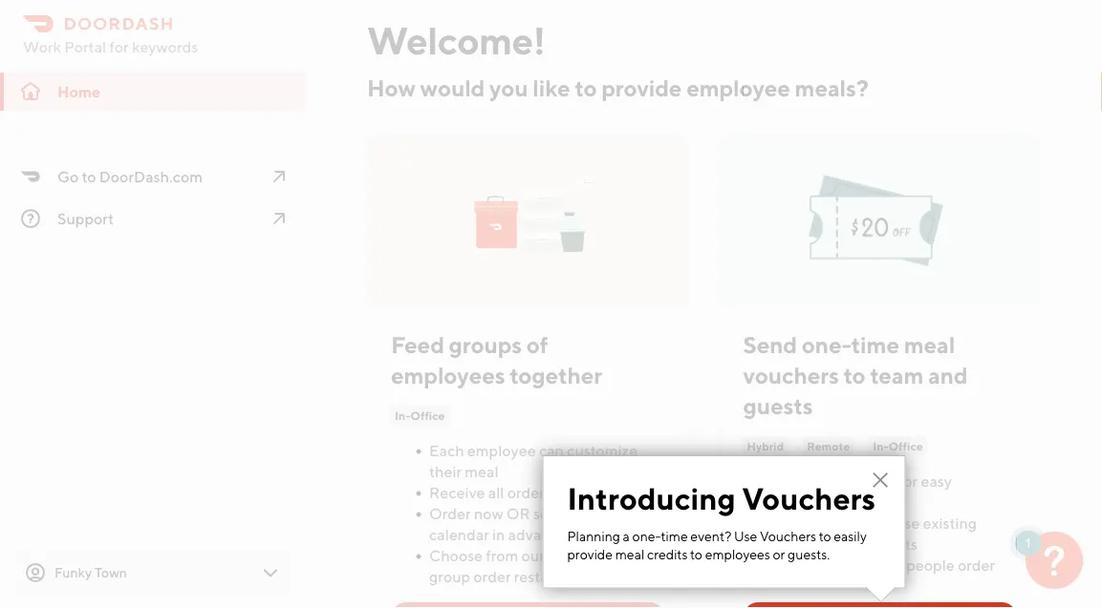 Task type: describe. For each thing, give the bounding box(es) containing it.
one- inside the planning a one-time event? use vouchers to easily provide meal credits to employees or guests.
[[632, 528, 661, 544]]

employee inside the each employee can customize their meal receive all orders in one delivery order now or schedule a meal calendar in advance choose from our most reliable group order restaurants
[[467, 442, 536, 460]]

now
[[474, 505, 503, 523]]

each employee can customize their meal receive all orders in one delivery order now or schedule a meal calendar in advance choose from our most reliable group order restaurants
[[429, 442, 655, 586]]

together
[[510, 362, 602, 389]]

distribution
[[781, 494, 862, 512]]

welcome!
[[367, 17, 545, 63]]

meal inside the send one-time meal vouchers to team and guests
[[904, 331, 955, 358]]

0 vertical spatial vouchers
[[742, 481, 876, 517]]

accounts
[[855, 536, 918, 554]]

reliable
[[585, 547, 637, 565]]

2 vertical spatial for
[[846, 557, 866, 575]]

1 horizontal spatial employee
[[686, 74, 790, 101]]

work portal for keywords
[[23, 38, 198, 56]]

can inside the each employee can customize their meal receive all orders in one delivery order now or schedule a meal calendar in advance choose from our most reliable group order restaurants
[[539, 442, 564, 460]]

groups
[[449, 331, 522, 358]]

event?
[[690, 528, 731, 544]]

to right like in the top of the page
[[575, 74, 597, 101]]

use
[[734, 528, 757, 544]]

people
[[906, 557, 955, 575]]

easy
[[921, 473, 952, 491]]

to right go on the top of the page
[[82, 168, 96, 186]]

work
[[23, 38, 61, 56]]

simple vouchers for easy distribution participants can use existing doordash accounts only pay for what people order
[[781, 473, 995, 575]]

introducing
[[567, 481, 736, 517]]

choose
[[429, 547, 483, 565]]

orders
[[507, 484, 551, 502]]

0 vertical spatial in-
[[395, 409, 411, 422]]

you
[[489, 74, 528, 101]]

of
[[527, 331, 548, 358]]

existing
[[923, 515, 977, 533]]

schedule
[[533, 505, 596, 523]]

feed groups of employees together
[[391, 331, 602, 389]]

for for keywords
[[109, 38, 129, 56]]

feed
[[391, 331, 444, 358]]

meal inside the planning a one-time event? use vouchers to easily provide meal credits to employees or guests.
[[615, 547, 645, 563]]

only
[[781, 557, 815, 575]]

simple
[[781, 473, 829, 491]]

pay
[[818, 557, 843, 575]]

introducing vouchers dialog
[[542, 456, 906, 589]]

group
[[429, 568, 470, 586]]

0 vertical spatial office
[[411, 409, 445, 422]]

meals?
[[795, 74, 869, 101]]

a inside the planning a one-time event? use vouchers to easily provide meal credits to employees or guests.
[[623, 528, 630, 544]]

meal down delivery
[[610, 505, 644, 523]]

a inside the each employee can customize their meal receive all orders in one delivery order now or schedule a meal calendar in advance choose from our most reliable group order restaurants
[[599, 505, 607, 523]]

or
[[506, 505, 530, 523]]

planning a one-time event? use vouchers to easily provide meal credits to employees or guests.
[[567, 528, 869, 563]]

customize
[[567, 442, 638, 460]]

easily
[[834, 528, 867, 544]]

introducing vouchers
[[567, 481, 876, 517]]

vouchers inside simple vouchers for easy distribution participants can use existing doordash accounts only pay for what people order
[[832, 473, 895, 491]]

receive
[[429, 484, 485, 502]]

support link
[[0, 200, 306, 238]]

guests.
[[788, 547, 830, 563]]

home
[[57, 83, 100, 101]]



Task type: vqa. For each thing, say whether or not it's contained in the screenshot.
Acai Bowls button
no



Task type: locate. For each thing, give the bounding box(es) containing it.
0 vertical spatial for
[[109, 38, 129, 56]]

send one-time meal vouchers to team and guests
[[743, 331, 968, 420]]

for right "pay"
[[846, 557, 866, 575]]

1 horizontal spatial can
[[868, 515, 893, 533]]

order right people at the right of page
[[958, 557, 995, 575]]

go to doordash.com link
[[0, 158, 306, 196]]

1 horizontal spatial in-
[[873, 440, 889, 453]]

office up '×'
[[889, 440, 923, 453]]

employees down feed
[[391, 362, 505, 389]]

0 horizontal spatial can
[[539, 442, 564, 460]]

would
[[420, 74, 485, 101]]

our
[[521, 547, 545, 565]]

for right × button
[[898, 473, 918, 491]]

delivery
[[600, 484, 655, 502]]

restaurants
[[514, 568, 592, 586]]

1 vertical spatial in-office
[[873, 440, 923, 453]]

meal
[[904, 331, 955, 358], [465, 463, 499, 481], [610, 505, 644, 523], [615, 547, 645, 563]]

most
[[548, 547, 582, 565]]

can
[[539, 442, 564, 460], [868, 515, 893, 533]]

provide inside the planning a one-time event? use vouchers to easily provide meal credits to employees or guests.
[[567, 547, 613, 563]]

for right portal
[[109, 38, 129, 56]]

guests
[[743, 392, 813, 420]]

vouchers inside the send one-time meal vouchers to team and guests
[[743, 362, 839, 389]]

credits
[[647, 547, 688, 563]]

order
[[429, 505, 471, 523]]

a up planning at the bottom right
[[599, 505, 607, 523]]

team
[[870, 362, 924, 389]]

1 horizontal spatial in
[[554, 484, 567, 502]]

home link
[[0, 73, 306, 111]]

one- right send
[[802, 331, 851, 358]]

0 horizontal spatial in-office
[[395, 409, 445, 422]]

employee up all
[[467, 442, 536, 460]]

0 vertical spatial vouchers
[[743, 362, 839, 389]]

0 vertical spatial employee
[[686, 74, 790, 101]]

to left team
[[843, 362, 865, 389]]

for for easy
[[898, 473, 918, 491]]

vouchers up or
[[760, 528, 816, 544]]

what
[[869, 557, 903, 575]]

1 vertical spatial provide
[[567, 547, 613, 563]]

1 horizontal spatial office
[[889, 440, 923, 453]]

advance
[[508, 526, 567, 544]]

doordash.com
[[99, 168, 203, 186]]

0 horizontal spatial employees
[[391, 362, 505, 389]]

0 horizontal spatial one-
[[632, 528, 661, 544]]

from
[[486, 547, 518, 565]]

time up team
[[851, 331, 899, 358]]

or
[[773, 547, 785, 563]]

1 vertical spatial one-
[[632, 528, 661, 544]]

meal left credits
[[615, 547, 645, 563]]

calendar
[[429, 526, 489, 544]]

1 horizontal spatial in-office
[[873, 440, 923, 453]]

in-office
[[395, 409, 445, 422], [873, 440, 923, 453]]

and
[[928, 362, 968, 389]]

vouchers inside the planning a one-time event? use vouchers to easily provide meal credits to employees or guests.
[[760, 528, 816, 544]]

go to doordash.com
[[57, 168, 203, 186]]

0 horizontal spatial employee
[[467, 442, 536, 460]]

a
[[599, 505, 607, 523], [623, 528, 630, 544]]

one- up credits
[[632, 528, 661, 544]]

0 vertical spatial can
[[539, 442, 564, 460]]

in- up '×'
[[873, 440, 889, 453]]

time inside the planning a one-time event? use vouchers to easily provide meal credits to employees or guests.
[[661, 528, 688, 544]]

portal
[[64, 38, 106, 56]]

1 horizontal spatial a
[[623, 528, 630, 544]]

all
[[488, 484, 504, 502]]

how would you like to provide employee meals?
[[367, 74, 869, 101]]

each
[[429, 442, 464, 460]]

employee
[[686, 74, 790, 101], [467, 442, 536, 460]]

employee left the meals?
[[686, 74, 790, 101]]

to
[[575, 74, 597, 101], [82, 168, 96, 186], [843, 362, 865, 389], [819, 528, 831, 544], [690, 547, 703, 563]]

employees inside feed groups of employees together
[[391, 362, 505, 389]]

vouchers
[[743, 362, 839, 389], [832, 473, 895, 491]]

1 vertical spatial employees
[[705, 547, 770, 563]]

meal up and
[[904, 331, 955, 358]]

0 vertical spatial one-
[[802, 331, 851, 358]]

use
[[896, 515, 920, 533]]

0 horizontal spatial office
[[411, 409, 445, 422]]

to down event?
[[690, 547, 703, 563]]

one
[[570, 484, 596, 502]]

1 horizontal spatial order
[[958, 557, 995, 575]]

in
[[554, 484, 567, 502], [492, 526, 505, 544]]

in up from
[[492, 526, 505, 544]]

time up credits
[[661, 528, 688, 544]]

vouchers
[[742, 481, 876, 517], [760, 528, 816, 544]]

1 vertical spatial can
[[868, 515, 893, 533]]

office up each
[[411, 409, 445, 422]]

0 vertical spatial provide
[[601, 74, 682, 101]]

can up orders
[[539, 442, 564, 460]]

provide right like in the top of the page
[[601, 74, 682, 101]]

×
[[870, 460, 890, 496]]

office
[[411, 409, 445, 422], [889, 440, 923, 453]]

vouchers up doordash
[[742, 481, 876, 517]]

0 vertical spatial in
[[554, 484, 567, 502]]

support
[[57, 210, 114, 228]]

1 horizontal spatial employees
[[705, 547, 770, 563]]

doordash
[[781, 536, 851, 554]]

hybrid
[[747, 440, 784, 453]]

1 horizontal spatial for
[[846, 557, 866, 575]]

vouchers up distribution
[[832, 473, 895, 491]]

0 vertical spatial in-office
[[395, 409, 445, 422]]

1 vertical spatial vouchers
[[832, 473, 895, 491]]

0 horizontal spatial time
[[661, 528, 688, 544]]

0 vertical spatial time
[[851, 331, 899, 358]]

remote
[[807, 440, 850, 453]]

a up reliable
[[623, 528, 630, 544]]

participants
[[781, 515, 865, 533]]

1 vertical spatial time
[[661, 528, 688, 544]]

order
[[958, 557, 995, 575], [473, 568, 511, 586]]

their
[[429, 463, 462, 481]]

1 horizontal spatial one-
[[802, 331, 851, 358]]

order inside the each employee can customize their meal receive all orders in one delivery order now or schedule a meal calendar in advance choose from our most reliable group order restaurants
[[473, 568, 511, 586]]

employees down use
[[705, 547, 770, 563]]

keywords
[[132, 38, 198, 56]]

one-
[[802, 331, 851, 358], [632, 528, 661, 544]]

1 vertical spatial in
[[492, 526, 505, 544]]

employees
[[391, 362, 505, 389], [705, 547, 770, 563]]

1 horizontal spatial time
[[851, 331, 899, 358]]

order inside simple vouchers for easy distribution participants can use existing doordash accounts only pay for what people order
[[958, 557, 995, 575]]

0 vertical spatial employees
[[391, 362, 505, 389]]

vouchers up guests
[[743, 362, 839, 389]]

to up guests.
[[819, 528, 831, 544]]

like
[[533, 74, 570, 101]]

can inside simple vouchers for easy distribution participants can use existing doordash accounts only pay for what people order
[[868, 515, 893, 533]]

time
[[851, 331, 899, 358], [661, 528, 688, 544]]

order down from
[[473, 568, 511, 586]]

in-office up each
[[395, 409, 445, 422]]

planning
[[567, 528, 620, 544]]

send
[[743, 331, 797, 358]]

2 horizontal spatial for
[[898, 473, 918, 491]]

1 vertical spatial for
[[898, 473, 918, 491]]

in-office up '×'
[[873, 440, 923, 453]]

1 vertical spatial vouchers
[[760, 528, 816, 544]]

1 vertical spatial employee
[[467, 442, 536, 460]]

provide down planning at the bottom right
[[567, 547, 613, 563]]

× button
[[870, 460, 890, 496]]

1 vertical spatial a
[[623, 528, 630, 544]]

0 horizontal spatial a
[[599, 505, 607, 523]]

1 vertical spatial office
[[889, 440, 923, 453]]

time inside the send one-time meal vouchers to team and guests
[[851, 331, 899, 358]]

0 horizontal spatial order
[[473, 568, 511, 586]]

for
[[109, 38, 129, 56], [898, 473, 918, 491], [846, 557, 866, 575]]

provide
[[601, 74, 682, 101], [567, 547, 613, 563]]

employees inside the planning a one-time event? use vouchers to easily provide meal credits to employees or guests.
[[705, 547, 770, 563]]

0 horizontal spatial for
[[109, 38, 129, 56]]

1 vertical spatial in-
[[873, 440, 889, 453]]

how
[[367, 74, 416, 101]]

go
[[57, 168, 79, 186]]

in-
[[395, 409, 411, 422], [873, 440, 889, 453]]

in- down feed
[[395, 409, 411, 422]]

can up accounts
[[868, 515, 893, 533]]

0 vertical spatial a
[[599, 505, 607, 523]]

in up schedule
[[554, 484, 567, 502]]

to inside the send one-time meal vouchers to team and guests
[[843, 362, 865, 389]]

0 horizontal spatial in-
[[395, 409, 411, 422]]

one- inside the send one-time meal vouchers to team and guests
[[802, 331, 851, 358]]

0 horizontal spatial in
[[492, 526, 505, 544]]

meal up all
[[465, 463, 499, 481]]



